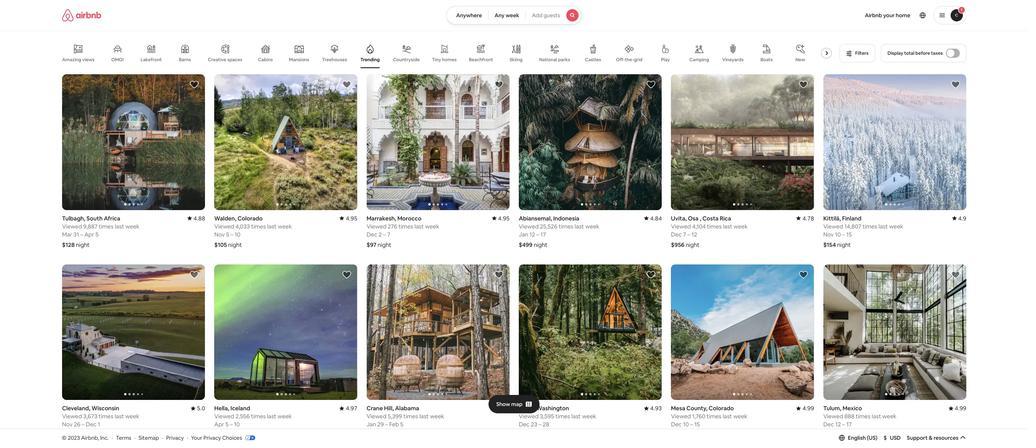 Task type: vqa. For each thing, say whether or not it's contained in the screenshot.


Task type: describe. For each thing, give the bounding box(es) containing it.
trending
[[361, 57, 380, 63]]

5 inside crane hill, alabama viewed 5,399 times last week jan 29 – feb 5
[[400, 422, 404, 429]]

week inside tulbagh, south africa viewed 9,887 times last week mar 31 – apr 5 $128 night
[[125, 223, 139, 230]]

terms · sitemap · privacy ·
[[116, 435, 188, 442]]

add to wishlist: tulbagh, south africa image
[[190, 80, 199, 89]]

– inside tulum, mexico viewed 888 times last week dec 12 – 17 night
[[843, 422, 846, 429]]

2023
[[68, 435, 80, 442]]

dec inside cleveland, wisconsin viewed 3,673 times last week nov 26 – dec 1 $717 night
[[86, 422, 96, 429]]

times inside crane hill, alabama viewed 5,399 times last week jan 29 – feb 5
[[404, 414, 418, 421]]

4.95 out of 5 average rating image for marrakesh, morocco viewed 276 times last week dec 2 – 7 $97 night
[[492, 215, 510, 222]]

times inside tulbagh, south africa viewed 9,887 times last week mar 31 – apr 5 $128 night
[[99, 223, 113, 230]]

group for viewed 2,556 times last week
[[214, 265, 357, 401]]

night inside tulum, mexico viewed 888 times last week dec 12 – 17 night
[[839, 432, 852, 439]]

$
[[884, 435, 888, 442]]

washington
[[537, 405, 569, 413]]

week inside the "marrakesh, morocco viewed 276 times last week dec 2 – 7 $97 night"
[[425, 223, 439, 230]]

choices
[[222, 435, 242, 442]]

$ usd
[[884, 435, 902, 442]]

airbnb your home link
[[861, 7, 916, 23]]

crane hill, alabama viewed 5,399 times last week jan 29 – feb 5
[[367, 405, 444, 429]]

uvita, osa , costa rica viewed 4,104 times last week dec 7 – 12 $956 night
[[671, 215, 748, 249]]

4 · from the left
[[187, 435, 188, 442]]

1,760
[[693, 414, 706, 421]]

last inside kittilä, finland viewed 14,807 times last week nov 10 – 15 $154 night
[[879, 223, 888, 230]]

jan inside abiansemal, indonesia viewed 25,526 times last week jan 12 – 17 $499 night
[[519, 231, 528, 238]]

beachfront
[[469, 57, 493, 63]]

barns
[[179, 57, 191, 63]]

dec inside index, washington viewed 3,595 times last week dec 23 – 28
[[519, 422, 530, 429]]

– inside uvita, osa , costa rica viewed 4,104 times last week dec 7 – 12 $956 night
[[688, 231, 691, 238]]

add guests button
[[526, 6, 582, 25]]

last inside uvita, osa , costa rica viewed 4,104 times last week dec 7 – 12 $956 night
[[723, 223, 733, 230]]

night inside abiansemal, indonesia viewed 25,526 times last week jan 12 – 17 $499 night
[[534, 241, 548, 249]]

viewed inside uvita, osa , costa rica viewed 4,104 times last week dec 7 – 12 $956 night
[[671, 223, 691, 230]]

4.88 out of 5 average rating image
[[187, 215, 205, 222]]

tiny
[[432, 57, 441, 63]]

2 · from the left
[[134, 435, 136, 442]]

terms
[[116, 435, 131, 442]]

4.99 out of 5 average rating image for mesa county, colorado viewed 1,760 times last week dec 10 – 15
[[797, 405, 815, 413]]

last inside tulbagh, south africa viewed 9,887 times last week mar 31 – apr 5 $128 night
[[115, 223, 124, 230]]

12 for tulum, mexico
[[836, 422, 841, 429]]

hill,
[[384, 405, 394, 413]]

add to wishlist: uvita, osa , costa rica image
[[799, 80, 808, 89]]

marrakesh, morocco viewed 276 times last week dec 2 – 7 $97 night
[[367, 215, 439, 249]]

group for viewed 1,760 times last week
[[671, 265, 815, 401]]

marrakesh,
[[367, 215, 396, 222]]

,
[[700, 215, 702, 222]]

times inside index, washington viewed 3,595 times last week dec 23 – 28
[[556, 414, 570, 421]]

(us)
[[868, 435, 878, 442]]

week inside walden, colorado viewed 4,033 times last week nov 5 – 10 $105 night
[[278, 223, 292, 230]]

add to wishlist: cleveland, wisconsin image
[[190, 271, 199, 280]]

walden, colorado viewed 4,033 times last week nov 5 – 10 $105 night
[[214, 215, 292, 249]]

add to wishlist: crane hill, alabama image
[[495, 271, 504, 280]]

any
[[495, 12, 505, 19]]

group for viewed 4,033 times last week
[[214, 74, 357, 210]]

hella,
[[214, 405, 229, 413]]

3 4.99 from the left
[[955, 405, 967, 413]]

tulum, mexico viewed 888 times last week dec 12 – 17 night
[[824, 405, 897, 439]]

treehouses
[[322, 57, 347, 63]]

terms link
[[116, 435, 131, 442]]

4,033
[[235, 223, 250, 230]]

english (us) button
[[839, 435, 878, 442]]

guests
[[544, 12, 561, 19]]

crane
[[367, 405, 383, 413]]

888
[[845, 414, 855, 421]]

add to wishlist: abiansemal, indonesia image
[[647, 80, 656, 89]]

airbnb your home
[[866, 12, 911, 19]]

4.93 out of 5 average rating image
[[644, 405, 662, 413]]

5 inside walden, colorado viewed 4,033 times last week nov 5 – 10 $105 night
[[226, 231, 229, 238]]

group for viewed 4,104 times last week
[[671, 74, 815, 210]]

add to wishlist: hella, iceland image
[[342, 271, 351, 280]]

4.95 out of 5 average rating image for walden, colorado viewed 4,033 times last week nov 5 – 10 $105 night
[[340, 215, 357, 222]]

costa
[[703, 215, 719, 222]]

last inside index, washington viewed 3,595 times last week dec 23 – 28
[[572, 414, 581, 421]]

week inside index, washington viewed 3,595 times last week dec 23 – 28
[[582, 414, 597, 421]]

add to wishlist: kittilä, finland image
[[952, 80, 961, 89]]

last inside hella, iceland viewed 2,556 times last week apr 5 – 10 $791 night
[[267, 414, 276, 421]]

week inside hella, iceland viewed 2,556 times last week apr 5 – 10 $791 night
[[278, 414, 292, 421]]

week inside abiansemal, indonesia viewed 25,526 times last week jan 12 – 17 $499 night
[[586, 223, 600, 230]]

add to wishlist: mesa county, colorado image
[[799, 271, 808, 280]]

12 for abiansemal, indonesia
[[530, 231, 535, 238]]

parks
[[558, 57, 570, 63]]

show map button
[[489, 396, 540, 414]]

last inside walden, colorado viewed 4,033 times last week nov 5 – 10 $105 night
[[267, 223, 277, 230]]

night inside tulbagh, south africa viewed 9,887 times last week mar 31 – apr 5 $128 night
[[76, 241, 89, 249]]

viewed inside index, washington viewed 3,595 times last week dec 23 – 28
[[519, 414, 539, 421]]

add to wishlist: marrakesh, morocco image
[[495, 80, 504, 89]]

4.88
[[194, 215, 205, 222]]

$791
[[214, 432, 227, 439]]

creative spaces
[[208, 57, 242, 63]]

10 inside kittilä, finland viewed 14,807 times last week nov 10 – 15 $154 night
[[836, 231, 841, 238]]

17 for jan 12 – 17
[[541, 231, 546, 238]]

finland
[[843, 215, 862, 222]]

before
[[916, 50, 931, 56]]

jan inside crane hill, alabama viewed 5,399 times last week jan 29 – feb 5
[[367, 422, 376, 429]]

tulbagh, south africa viewed 9,887 times last week mar 31 – apr 5 $128 night
[[62, 215, 139, 249]]

night inside cleveland, wisconsin viewed 3,673 times last week nov 26 – dec 1 $717 night
[[75, 432, 89, 439]]

uvita,
[[671, 215, 687, 222]]

1 inside cleveland, wisconsin viewed 3,673 times last week nov 26 – dec 1 $717 night
[[98, 422, 100, 429]]

night inside kittilä, finland viewed 14,807 times last week nov 10 – 15 $154 night
[[838, 241, 851, 249]]

add to wishlist: index, washington image
[[647, 271, 656, 280]]

4.99 for mesa county, colorado viewed 1,760 times last week dec 10 – 15
[[803, 405, 815, 413]]

© 2023 airbnb, inc. ·
[[62, 435, 113, 442]]

15 inside mesa county, colorado viewed 1,760 times last week dec 10 – 15
[[695, 422, 700, 429]]

week inside kittilä, finland viewed 14,807 times last week nov 10 – 15 $154 night
[[890, 223, 904, 230]]

show map
[[497, 401, 523, 408]]

none search field containing anywhere
[[447, 6, 582, 25]]

castles
[[585, 57, 601, 63]]

week inside uvita, osa , costa rica viewed 4,104 times last week dec 7 – 12 $956 night
[[734, 223, 748, 230]]

tulbagh,
[[62, 215, 85, 222]]

viewed inside walden, colorado viewed 4,033 times last week nov 5 – 10 $105 night
[[214, 223, 234, 230]]

week inside mesa county, colorado viewed 1,760 times last week dec 10 – 15
[[734, 414, 748, 421]]

4.78 out of 5 average rating image
[[797, 215, 815, 222]]

dec inside the "marrakesh, morocco viewed 276 times last week dec 2 – 7 $97 night"
[[367, 231, 377, 238]]

last inside cleveland, wisconsin viewed 3,673 times last week nov 26 – dec 1 $717 night
[[115, 414, 124, 421]]

5 inside tulbagh, south africa viewed 9,887 times last week mar 31 – apr 5 $128 night
[[95, 231, 98, 238]]

alabama
[[395, 405, 419, 413]]

viewed inside kittilä, finland viewed 14,807 times last week nov 10 – 15 $154 night
[[824, 223, 844, 230]]

views
[[82, 57, 94, 63]]

times inside uvita, osa , costa rica viewed 4,104 times last week dec 7 – 12 $956 night
[[707, 223, 722, 230]]

week inside cleveland, wisconsin viewed 3,673 times last week nov 26 – dec 1 $717 night
[[125, 414, 139, 421]]

©
[[62, 435, 67, 442]]

taxes
[[932, 50, 944, 56]]

viewed inside tulbagh, south africa viewed 9,887 times last week mar 31 – apr 5 $128 night
[[62, 223, 82, 230]]

south
[[86, 215, 102, 222]]

4.95 for marrakesh, morocco viewed 276 times last week dec 2 – 7 $97 night
[[498, 215, 510, 222]]

index,
[[519, 405, 536, 413]]

abiansemal,
[[519, 215, 552, 222]]

grid
[[634, 57, 643, 63]]

off-
[[616, 57, 625, 63]]

airbnb
[[866, 12, 883, 19]]

– inside the "marrakesh, morocco viewed 276 times last week dec 2 – 7 $97 night"
[[383, 231, 386, 238]]

abiansemal, indonesia viewed 25,526 times last week jan 12 – 17 $499 night
[[519, 215, 600, 249]]

privacy inside your privacy choices link
[[204, 435, 221, 442]]

osa
[[688, 215, 699, 222]]

apr inside hella, iceland viewed 2,556 times last week apr 5 – 10 $791 night
[[214, 422, 224, 429]]

4,104
[[693, 223, 706, 230]]

5,399
[[388, 414, 402, 421]]

$105
[[214, 241, 227, 249]]

viewed inside tulum, mexico viewed 888 times last week dec 12 – 17 night
[[824, 414, 844, 421]]

add guests
[[532, 12, 561, 19]]

last inside crane hill, alabama viewed 5,399 times last week jan 29 – feb 5
[[420, 414, 429, 421]]

profile element
[[591, 0, 967, 31]]

times inside hella, iceland viewed 2,556 times last week apr 5 – 10 $791 night
[[251, 414, 266, 421]]

mansions
[[289, 57, 309, 63]]

1 · from the left
[[112, 435, 113, 442]]

last inside mesa county, colorado viewed 1,760 times last week dec 10 – 15
[[723, 414, 732, 421]]

31
[[73, 231, 79, 238]]

25,526
[[540, 223, 558, 230]]

10 inside walden, colorado viewed 4,033 times last week nov 5 – 10 $105 night
[[235, 231, 240, 238]]



Task type: locate. For each thing, give the bounding box(es) containing it.
0 horizontal spatial 4.95 out of 5 average rating image
[[340, 215, 357, 222]]

4.95 out of 5 average rating image left marrakesh,
[[340, 215, 357, 222]]

– inside hella, iceland viewed 2,556 times last week apr 5 – 10 $791 night
[[230, 422, 233, 429]]

mar
[[62, 231, 72, 238]]

group for viewed 9,887 times last week
[[62, 74, 205, 210]]

4.95 out of 5 average rating image left abiansemal,
[[492, 215, 510, 222]]

4.99 out of 5 average rating image left tulum,
[[797, 405, 815, 413]]

1 vertical spatial jan
[[367, 422, 376, 429]]

0 horizontal spatial 7
[[387, 231, 390, 238]]

tiny homes
[[432, 57, 457, 63]]

viewed down kittilä,
[[824, 223, 844, 230]]

– inside walden, colorado viewed 4,033 times last week nov 5 – 10 $105 night
[[230, 231, 233, 238]]

– inside abiansemal, indonesia viewed 25,526 times last week jan 12 – 17 $499 night
[[537, 231, 539, 238]]

12 inside abiansemal, indonesia viewed 25,526 times last week jan 12 – 17 $499 night
[[530, 231, 535, 238]]

last right 1,760
[[723, 414, 732, 421]]

– right 2
[[383, 231, 386, 238]]

support & resources button
[[908, 435, 967, 442]]

night right $956
[[686, 241, 700, 249]]

english (us)
[[849, 435, 878, 442]]

–
[[80, 231, 83, 238], [230, 231, 233, 238], [537, 231, 539, 238], [688, 231, 691, 238], [383, 231, 386, 238], [843, 231, 846, 238], [82, 422, 84, 429], [230, 422, 233, 429], [539, 422, 542, 429], [691, 422, 693, 429], [385, 422, 388, 429], [843, 422, 846, 429]]

5.0 out of 5 average rating image
[[191, 405, 205, 413]]

viewed inside mesa county, colorado viewed 1,760 times last week dec 10 – 15
[[671, 414, 691, 421]]

12 inside tulum, mexico viewed 888 times last week dec 12 – 17 night
[[836, 422, 841, 429]]

viewed down mesa
[[671, 414, 691, 421]]

times inside walden, colorado viewed 4,033 times last week nov 5 – 10 $105 night
[[251, 223, 266, 230]]

15 down 1,760
[[695, 422, 700, 429]]

4.84
[[651, 215, 662, 222]]

nov left 26
[[62, 422, 72, 429]]

– down osa
[[688, 231, 691, 238]]

group for viewed 276 times last week
[[367, 74, 510, 210]]

skiing
[[510, 57, 523, 63]]

1 inside 'dropdown button'
[[962, 7, 963, 12]]

viewed down hella,
[[214, 414, 234, 421]]

2 7 from the left
[[387, 231, 390, 238]]

4.78
[[803, 215, 815, 222]]

2 4.99 out of 5 average rating image from the left
[[492, 405, 510, 413]]

boats
[[761, 57, 773, 63]]

dec down mesa
[[671, 422, 682, 429]]

– down the 14,807
[[843, 231, 846, 238]]

any week button
[[488, 6, 526, 25]]

your privacy choices
[[191, 435, 242, 442]]

national
[[539, 57, 557, 63]]

nov for nov 10 – 15
[[824, 231, 834, 238]]

last right 3,595
[[572, 414, 581, 421]]

filters button
[[840, 44, 876, 63]]

4.95 out of 5 average rating image
[[340, 215, 357, 222], [492, 215, 510, 222]]

times inside abiansemal, indonesia viewed 25,526 times last week jan 12 – 17 $499 night
[[559, 223, 574, 230]]

times down indonesia
[[559, 223, 574, 230]]

17 down 25,526
[[541, 231, 546, 238]]

nov up $154 at the bottom right
[[824, 231, 834, 238]]

times down wisconsin
[[99, 414, 113, 421]]

nov for nov 26 – dec 1
[[62, 422, 72, 429]]

0 horizontal spatial jan
[[367, 422, 376, 429]]

cleveland,
[[62, 405, 90, 413]]

last down wisconsin
[[115, 414, 124, 421]]

last up (us)
[[872, 414, 882, 421]]

4.95 for walden, colorado viewed 4,033 times last week nov 5 – 10 $105 night
[[346, 215, 357, 222]]

last right 2,556
[[267, 414, 276, 421]]

colorado inside walden, colorado viewed 4,033 times last week nov 5 – 10 $105 night
[[238, 215, 263, 222]]

add to wishlist: tulum, mexico image
[[952, 271, 961, 280]]

4.99 for crane hill, alabama viewed 5,399 times last week jan 29 – feb 5
[[498, 405, 510, 413]]

0 horizontal spatial nov
[[62, 422, 72, 429]]

$717
[[62, 432, 74, 439]]

17 down 888
[[847, 422, 852, 429]]

1 button
[[934, 6, 967, 25]]

group for viewed 3,673 times last week
[[62, 265, 205, 401]]

sitemap link
[[139, 435, 159, 442]]

tulum,
[[824, 405, 842, 413]]

viewed inside crane hill, alabama viewed 5,399 times last week jan 29 – feb 5
[[367, 414, 387, 421]]

dec inside uvita, osa , costa rica viewed 4,104 times last week dec 7 – 12 $956 night
[[671, 231, 682, 238]]

276
[[388, 223, 397, 230]]

nov inside cleveland, wisconsin viewed 3,673 times last week nov 26 – dec 1 $717 night
[[62, 422, 72, 429]]

anywhere
[[457, 12, 482, 19]]

– up "choices"
[[230, 422, 233, 429]]

wisconsin
[[91, 405, 119, 413]]

10 down mesa
[[683, 422, 689, 429]]

nov for nov 5 – 10
[[214, 231, 225, 238]]

2 4.95 from the left
[[498, 215, 510, 222]]

0 vertical spatial apr
[[84, 231, 94, 238]]

1 horizontal spatial nov
[[214, 231, 225, 238]]

viewed down tulum,
[[824, 414, 844, 421]]

colorado inside mesa county, colorado viewed 1,760 times last week dec 10 – 15
[[709, 405, 734, 413]]

jan left 29
[[367, 422, 376, 429]]

viewed down index,
[[519, 414, 539, 421]]

15
[[847, 231, 852, 238], [695, 422, 700, 429]]

night right $105
[[228, 241, 242, 249]]

4.99
[[803, 405, 815, 413], [498, 405, 510, 413], [955, 405, 967, 413]]

africa
[[104, 215, 120, 222]]

group
[[62, 38, 835, 68], [62, 74, 205, 210], [214, 74, 357, 210], [367, 74, 510, 210], [519, 74, 662, 210], [671, 74, 815, 210], [824, 74, 967, 210], [62, 265, 205, 401], [214, 265, 357, 401], [367, 265, 510, 401], [519, 265, 662, 401], [671, 265, 815, 401], [824, 265, 967, 401]]

group for viewed 5,399 times last week
[[367, 265, 510, 401]]

1 4.95 out of 5 average rating image from the left
[[340, 215, 357, 222]]

29
[[377, 422, 384, 429]]

$154
[[824, 241, 836, 249]]

times right the 14,807
[[863, 223, 878, 230]]

support
[[908, 435, 928, 442]]

night down 2
[[378, 241, 391, 249]]

add to wishlist: walden, colorado image
[[342, 80, 351, 89]]

10 inside hella, iceland viewed 2,556 times last week apr 5 – 10 $791 night
[[234, 422, 240, 429]]

display total before taxes button
[[882, 44, 967, 63]]

0 horizontal spatial 17
[[541, 231, 546, 238]]

15 inside kittilä, finland viewed 14,807 times last week nov 10 – 15 $154 night
[[847, 231, 852, 238]]

national parks
[[539, 57, 570, 63]]

colorado up 4,033 on the left of the page
[[238, 215, 263, 222]]

rica
[[720, 215, 732, 222]]

1 horizontal spatial jan
[[519, 231, 528, 238]]

dec down tulum,
[[824, 422, 835, 429]]

12 up $499
[[530, 231, 535, 238]]

– inside kittilä, finland viewed 14,807 times last week nov 10 – 15 $154 night
[[843, 231, 846, 238]]

last inside the "marrakesh, morocco viewed 276 times last week dec 2 – 7 $97 night"
[[415, 223, 424, 230]]

viewed down walden,
[[214, 223, 234, 230]]

play
[[661, 57, 670, 63]]

17 for dec 12 – 17
[[847, 422, 852, 429]]

times inside the "marrakesh, morocco viewed 276 times last week dec 2 – 7 $97 night"
[[399, 223, 413, 230]]

12 down 4,104
[[692, 231, 698, 238]]

group for viewed 888 times last week
[[824, 265, 967, 401]]

apr down 9,887
[[84, 231, 94, 238]]

times down africa
[[99, 223, 113, 230]]

mesa
[[671, 405, 686, 413]]

off-the-grid
[[616, 57, 643, 63]]

10 down 2,556
[[234, 422, 240, 429]]

– inside index, washington viewed 3,595 times last week dec 23 – 28
[[539, 422, 542, 429]]

1 7 from the left
[[683, 231, 687, 238]]

5 down 9,887
[[95, 231, 98, 238]]

4.9
[[959, 215, 967, 222]]

lakefront
[[141, 57, 162, 63]]

display total before taxes
[[888, 50, 944, 56]]

viewed down uvita,
[[671, 223, 691, 230]]

0 horizontal spatial 4.95
[[346, 215, 357, 222]]

times down costa
[[707, 223, 722, 230]]

4.95 left marrakesh,
[[346, 215, 357, 222]]

night inside walden, colorado viewed 4,033 times last week nov 5 – 10 $105 night
[[228, 241, 242, 249]]

$128
[[62, 241, 75, 249]]

4.9 out of 5 average rating image
[[953, 215, 967, 222]]

dec inside tulum, mexico viewed 888 times last week dec 12 – 17 night
[[824, 422, 835, 429]]

– right 29
[[385, 422, 388, 429]]

inc.
[[100, 435, 109, 442]]

times down morocco
[[399, 223, 413, 230]]

viewed down cleveland, at the left bottom of page
[[62, 414, 82, 421]]

walden,
[[214, 215, 236, 222]]

1 vertical spatial colorado
[[709, 405, 734, 413]]

– inside mesa county, colorado viewed 1,760 times last week dec 10 – 15
[[691, 422, 693, 429]]

privacy
[[166, 435, 184, 442], [204, 435, 221, 442]]

viewed up 2
[[367, 223, 387, 230]]

hella, iceland viewed 2,556 times last week apr 5 – 10 $791 night
[[214, 405, 292, 439]]

sitemap
[[139, 435, 159, 442]]

index, washington viewed 3,595 times last week dec 23 – 28
[[519, 405, 597, 429]]

10 inside mesa county, colorado viewed 1,760 times last week dec 10 – 15
[[683, 422, 689, 429]]

display
[[888, 50, 904, 56]]

17 inside tulum, mexico viewed 888 times last week dec 12 – 17 night
[[847, 422, 852, 429]]

· right inc.
[[112, 435, 113, 442]]

2 horizontal spatial 4.99
[[955, 405, 967, 413]]

nov inside walden, colorado viewed 4,033 times last week nov 5 – 10 $105 night
[[214, 231, 225, 238]]

· left your
[[187, 435, 188, 442]]

apr up '$791'
[[214, 422, 224, 429]]

group containing amazing views
[[62, 38, 835, 68]]

last down "rica"
[[723, 223, 733, 230]]

4.97
[[346, 405, 357, 413]]

10 down 4,033 on the left of the page
[[235, 231, 240, 238]]

1 horizontal spatial 15
[[847, 231, 852, 238]]

1 horizontal spatial 1
[[962, 7, 963, 12]]

1 horizontal spatial 12
[[692, 231, 698, 238]]

kittilä,
[[824, 215, 841, 222]]

night inside hella, iceland viewed 2,556 times last week apr 5 – 10 $791 night
[[228, 432, 242, 439]]

1 vertical spatial 1
[[98, 422, 100, 429]]

viewed down the tulbagh,
[[62, 223, 82, 230]]

4.99 out of 5 average rating image
[[949, 405, 967, 413]]

4.99 out of 5 average rating image for crane hill, alabama viewed 5,399 times last week jan 29 – feb 5
[[492, 405, 510, 413]]

times inside cleveland, wisconsin viewed 3,673 times last week nov 26 – dec 1 $717 night
[[99, 414, 113, 421]]

omg!
[[111, 57, 124, 63]]

7 right 2
[[387, 231, 390, 238]]

12 inside uvita, osa , costa rica viewed 4,104 times last week dec 7 – 12 $956 night
[[692, 231, 698, 238]]

times down "washington"
[[556, 414, 570, 421]]

0 horizontal spatial 15
[[695, 422, 700, 429]]

1 horizontal spatial 7
[[683, 231, 687, 238]]

0 vertical spatial jan
[[519, 231, 528, 238]]

1 vertical spatial 15
[[695, 422, 700, 429]]

anywhere button
[[447, 6, 489, 25]]

viewed inside hella, iceland viewed 2,556 times last week apr 5 – 10 $791 night
[[214, 414, 234, 421]]

0 horizontal spatial 4.99 out of 5 average rating image
[[492, 405, 510, 413]]

group for viewed 14,807 times last week
[[824, 74, 967, 210]]

nov up $105
[[214, 231, 225, 238]]

viewed inside the "marrakesh, morocco viewed 276 times last week dec 2 – 7 $97 night"
[[367, 223, 387, 230]]

4.99 up resources
[[955, 405, 967, 413]]

1
[[962, 7, 963, 12], [98, 422, 100, 429]]

7 inside uvita, osa , costa rica viewed 4,104 times last week dec 7 – 12 $956 night
[[683, 231, 687, 238]]

1 horizontal spatial 4.95 out of 5 average rating image
[[492, 215, 510, 222]]

creative
[[208, 57, 226, 63]]

4.97 out of 5 average rating image
[[340, 405, 357, 413]]

dec down 3,673 in the bottom left of the page
[[86, 422, 96, 429]]

1 4.99 from the left
[[803, 405, 815, 413]]

dec up $956
[[671, 231, 682, 238]]

1 4.95 from the left
[[346, 215, 357, 222]]

10 up $154 at the bottom right
[[836, 231, 841, 238]]

dec left the 23
[[519, 422, 530, 429]]

12
[[530, 231, 535, 238], [692, 231, 698, 238], [836, 422, 841, 429]]

15 down the 14,807
[[847, 231, 852, 238]]

night right $154 at the bottom right
[[838, 241, 851, 249]]

2 horizontal spatial 12
[[836, 422, 841, 429]]

viewed down abiansemal,
[[519, 223, 539, 230]]

– down 888
[[843, 422, 846, 429]]

night down 26
[[75, 432, 89, 439]]

night inside uvita, osa , costa rica viewed 4,104 times last week dec 7 – 12 $956 night
[[686, 241, 700, 249]]

&
[[930, 435, 933, 442]]

– right 31
[[80, 231, 83, 238]]

colorado right county,
[[709, 405, 734, 413]]

26
[[74, 422, 80, 429]]

last
[[115, 223, 124, 230], [267, 223, 277, 230], [575, 223, 584, 230], [723, 223, 733, 230], [415, 223, 424, 230], [879, 223, 888, 230], [115, 414, 124, 421], [267, 414, 276, 421], [572, 414, 581, 421], [723, 414, 732, 421], [420, 414, 429, 421], [872, 414, 882, 421]]

show
[[497, 401, 511, 408]]

last inside abiansemal, indonesia viewed 25,526 times last week jan 12 – 17 $499 night
[[575, 223, 584, 230]]

times inside kittilä, finland viewed 14,807 times last week nov 10 – 15 $154 night
[[863, 223, 878, 230]]

1 vertical spatial apr
[[214, 422, 224, 429]]

1 horizontal spatial privacy
[[204, 435, 221, 442]]

times
[[99, 223, 113, 230], [251, 223, 266, 230], [559, 223, 574, 230], [707, 223, 722, 230], [399, 223, 413, 230], [863, 223, 878, 230], [99, 414, 113, 421], [251, 414, 266, 421], [556, 414, 570, 421], [707, 414, 722, 421], [404, 414, 418, 421], [856, 414, 871, 421]]

0 horizontal spatial privacy
[[166, 435, 184, 442]]

0 horizontal spatial colorado
[[238, 215, 263, 222]]

your
[[191, 435, 202, 442]]

4.95 left abiansemal,
[[498, 215, 510, 222]]

times inside mesa county, colorado viewed 1,760 times last week dec 10 – 15
[[707, 414, 722, 421]]

0 vertical spatial 15
[[847, 231, 852, 238]]

night down 888
[[839, 432, 852, 439]]

4.99 out of 5 average rating image
[[797, 405, 815, 413], [492, 405, 510, 413]]

week inside tulum, mexico viewed 888 times last week dec 12 – 17 night
[[883, 414, 897, 421]]

0 horizontal spatial 12
[[530, 231, 535, 238]]

any week
[[495, 12, 520, 19]]

filters
[[856, 50, 869, 56]]

week inside crane hill, alabama viewed 5,399 times last week jan 29 – feb 5
[[430, 414, 444, 421]]

3 · from the left
[[162, 435, 163, 442]]

1 4.99 out of 5 average rating image from the left
[[797, 405, 815, 413]]

0 vertical spatial 17
[[541, 231, 546, 238]]

– right 26
[[82, 422, 84, 429]]

0 horizontal spatial apr
[[84, 231, 94, 238]]

1 horizontal spatial 4.99
[[803, 405, 815, 413]]

10
[[235, 231, 240, 238], [836, 231, 841, 238], [234, 422, 240, 429], [683, 422, 689, 429]]

1 privacy from the left
[[166, 435, 184, 442]]

times right 4,033 on the left of the page
[[251, 223, 266, 230]]

your privacy choices link
[[191, 435, 255, 443]]

night right '$791'
[[228, 432, 242, 439]]

5 up '$791'
[[225, 422, 229, 429]]

– down walden,
[[230, 231, 233, 238]]

last right 4,033 on the left of the page
[[267, 223, 277, 230]]

jan up $499
[[519, 231, 528, 238]]

group for viewed 3,595 times last week
[[519, 265, 662, 401]]

add
[[532, 12, 543, 19]]

viewed inside abiansemal, indonesia viewed 25,526 times last week jan 12 – 17 $499 night
[[519, 223, 539, 230]]

viewed inside cleveland, wisconsin viewed 3,673 times last week nov 26 – dec 1 $717 night
[[62, 414, 82, 421]]

kittilä, finland viewed 14,807 times last week nov 10 – 15 $154 night
[[824, 215, 904, 249]]

12 down tulum,
[[836, 422, 841, 429]]

None search field
[[447, 6, 582, 25]]

0 horizontal spatial 1
[[98, 422, 100, 429]]

1 horizontal spatial 4.95
[[498, 215, 510, 222]]

4.99 left map
[[498, 405, 510, 413]]

3,595
[[540, 414, 554, 421]]

week inside the any week button
[[506, 12, 520, 19]]

last right the 14,807
[[879, 223, 888, 230]]

times down mexico
[[856, 414, 871, 421]]

– inside crane hill, alabama viewed 5,399 times last week jan 29 – feb 5
[[385, 422, 388, 429]]

times inside tulum, mexico viewed 888 times last week dec 12 – 17 night
[[856, 414, 871, 421]]

1 horizontal spatial apr
[[214, 422, 224, 429]]

support & resources
[[908, 435, 959, 442]]

nov inside kittilä, finland viewed 14,807 times last week nov 10 – 15 $154 night
[[824, 231, 834, 238]]

– down abiansemal,
[[537, 231, 539, 238]]

7 inside the "marrakesh, morocco viewed 276 times last week dec 2 – 7 $97 night"
[[387, 231, 390, 238]]

night inside the "marrakesh, morocco viewed 276 times last week dec 2 – 7 $97 night"
[[378, 241, 391, 249]]

– right the 23
[[539, 422, 542, 429]]

4.84 out of 5 average rating image
[[644, 215, 662, 222]]

the-
[[625, 57, 634, 63]]

cleveland, wisconsin viewed 3,673 times last week nov 26 – dec 1 $717 night
[[62, 405, 139, 439]]

28
[[543, 422, 550, 429]]

countryside
[[393, 57, 420, 63]]

0 vertical spatial 1
[[962, 7, 963, 12]]

· left "privacy" link
[[162, 435, 163, 442]]

times right 1,760
[[707, 414, 722, 421]]

– inside tulbagh, south africa viewed 9,887 times last week mar 31 – apr 5 $128 night
[[80, 231, 83, 238]]

1 horizontal spatial 17
[[847, 422, 852, 429]]

last down morocco
[[415, 223, 424, 230]]

1 vertical spatial 17
[[847, 422, 852, 429]]

morocco
[[398, 215, 422, 222]]

times down alabama
[[404, 414, 418, 421]]

$956
[[671, 241, 685, 249]]

last right 5,399
[[420, 414, 429, 421]]

camping
[[690, 57, 709, 63]]

2 4.99 from the left
[[498, 405, 510, 413]]

dec inside mesa county, colorado viewed 1,760 times last week dec 10 – 15
[[671, 422, 682, 429]]

17 inside abiansemal, indonesia viewed 25,526 times last week jan 12 – 17 $499 night
[[541, 231, 546, 238]]

9,887
[[83, 223, 97, 230]]

cabins
[[258, 57, 273, 63]]

2 privacy from the left
[[204, 435, 221, 442]]

privacy left your
[[166, 435, 184, 442]]

viewed down 'crane' at the bottom left of the page
[[367, 414, 387, 421]]

1 horizontal spatial colorado
[[709, 405, 734, 413]]

4.99 left tulum,
[[803, 405, 815, 413]]

4.93
[[651, 405, 662, 413]]

1 horizontal spatial 4.99 out of 5 average rating image
[[797, 405, 815, 413]]

times right 2,556
[[251, 414, 266, 421]]

4.99 out of 5 average rating image left map
[[492, 405, 510, 413]]

5 right feb
[[400, 422, 404, 429]]

0 horizontal spatial 4.99
[[498, 405, 510, 413]]

2 horizontal spatial nov
[[824, 231, 834, 238]]

2 4.95 out of 5 average rating image from the left
[[492, 215, 510, 222]]

0 vertical spatial colorado
[[238, 215, 263, 222]]

last down africa
[[115, 223, 124, 230]]

5 up $105
[[226, 231, 229, 238]]

5 inside hella, iceland viewed 2,556 times last week apr 5 – 10 $791 night
[[225, 422, 229, 429]]

– inside cleveland, wisconsin viewed 3,673 times last week nov 26 – dec 1 $717 night
[[82, 422, 84, 429]]

group for viewed 25,526 times last week
[[519, 74, 662, 210]]

dec left 2
[[367, 231, 377, 238]]

· right the terms link
[[134, 435, 136, 442]]

– down 1,760
[[691, 422, 693, 429]]

last inside tulum, mexico viewed 888 times last week dec 12 – 17 night
[[872, 414, 882, 421]]

privacy right your
[[204, 435, 221, 442]]

apr inside tulbagh, south africa viewed 9,887 times last week mar 31 – apr 5 $128 night
[[84, 231, 94, 238]]



